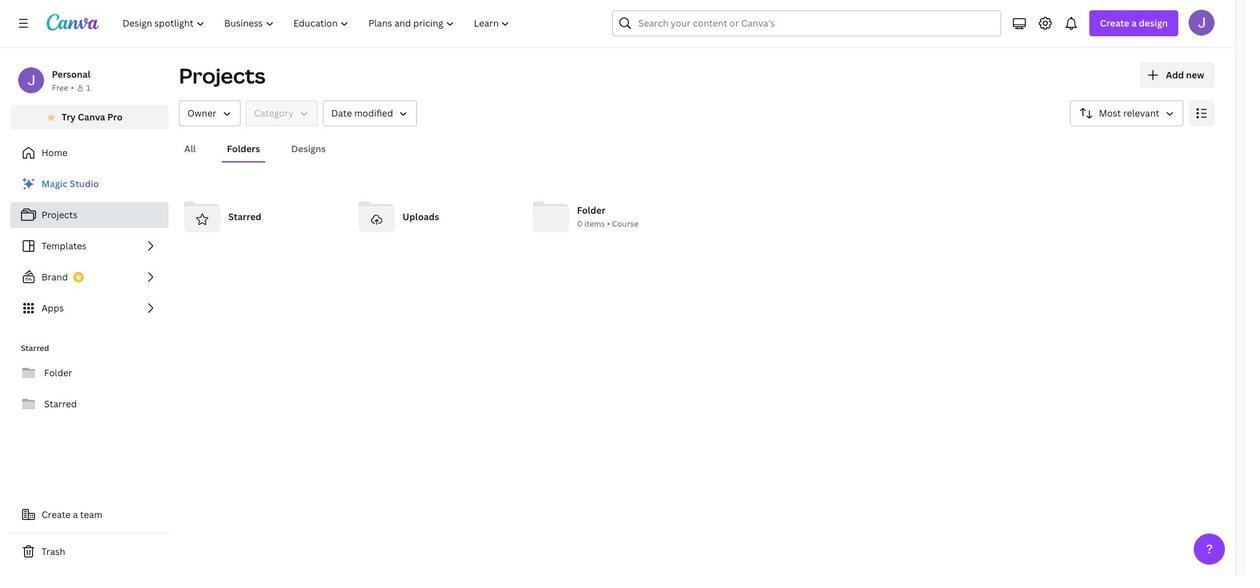 Task type: vqa. For each thing, say whether or not it's contained in the screenshot.
Category button
yes



Task type: locate. For each thing, give the bounding box(es) containing it.
None search field
[[612, 10, 1002, 36]]

Search search field
[[638, 11, 976, 36]]

Category button
[[245, 101, 318, 126]]

Sort by button
[[1070, 101, 1184, 126]]

list
[[10, 171, 169, 322]]



Task type: describe. For each thing, give the bounding box(es) containing it.
top level navigation element
[[114, 10, 521, 36]]

jacob simon image
[[1189, 10, 1215, 36]]

Date modified button
[[323, 101, 417, 126]]

Owner button
[[179, 101, 240, 126]]



